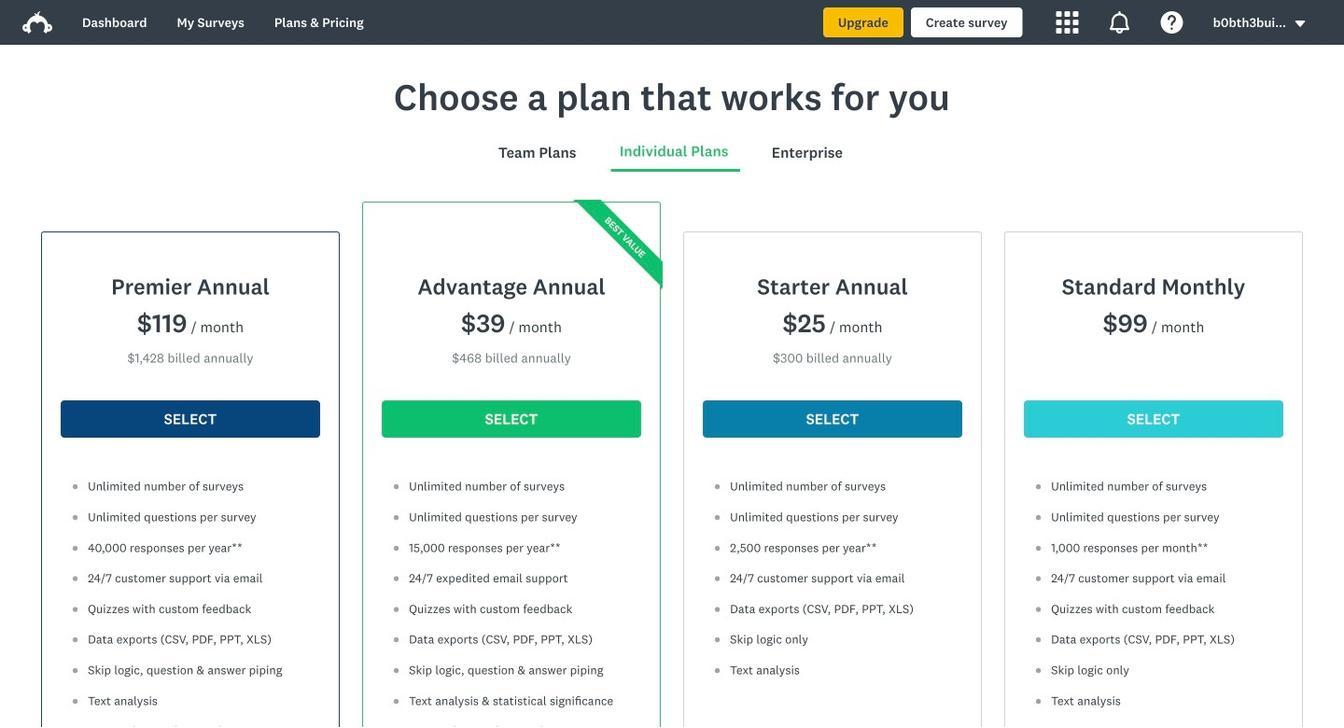 Task type: locate. For each thing, give the bounding box(es) containing it.
brand logo image
[[22, 7, 52, 37], [22, 11, 52, 34]]

products icon image
[[1057, 11, 1079, 34], [1057, 11, 1079, 34]]

2 brand logo image from the top
[[22, 11, 52, 34]]

dropdown arrow icon image
[[1294, 17, 1308, 30], [1296, 21, 1306, 27]]

notification center icon image
[[1109, 11, 1132, 34]]



Task type: describe. For each thing, give the bounding box(es) containing it.
1 brand logo image from the top
[[22, 7, 52, 37]]

help icon image
[[1161, 11, 1184, 34]]



Task type: vqa. For each thing, say whether or not it's contained in the screenshot.
the bottom Response count image
no



